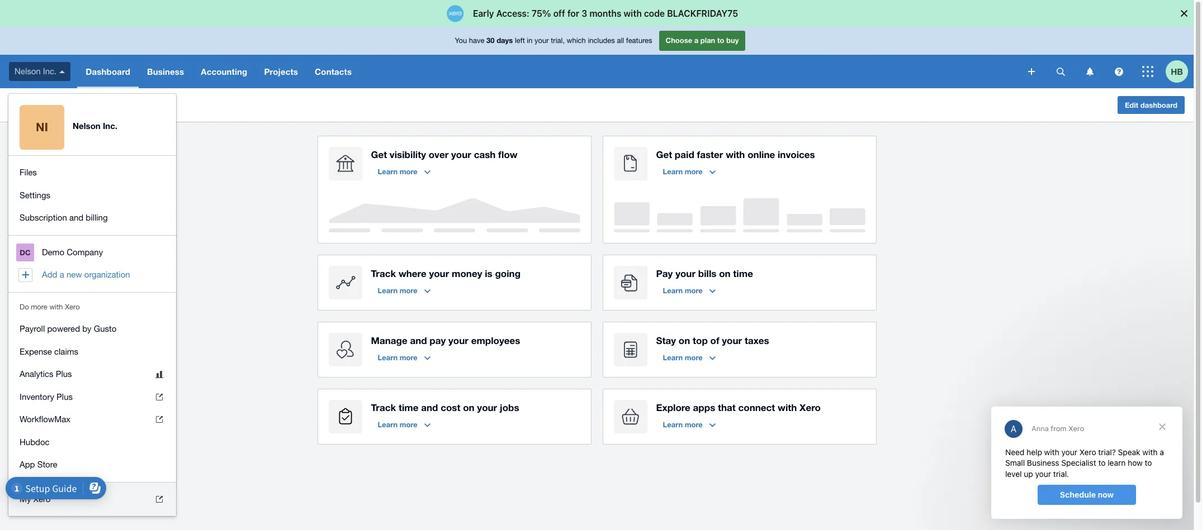 Task type: describe. For each thing, give the bounding box(es) containing it.
pay
[[430, 335, 446, 347]]

is
[[485, 268, 493, 280]]

claims
[[54, 347, 78, 357]]

my xero link
[[8, 489, 176, 511]]

app store
[[20, 460, 57, 470]]

edit
[[1125, 101, 1139, 110]]

0 vertical spatial dialog
[[0, 0, 1203, 27]]

visibility
[[390, 149, 426, 161]]

0 vertical spatial xero
[[65, 303, 80, 311]]

add a new organization link
[[8, 264, 176, 287]]

flow
[[498, 149, 518, 161]]

learn for where
[[378, 286, 398, 295]]

add-ons icon image
[[614, 401, 648, 434]]

2 svg image from the left
[[1115, 67, 1124, 76]]

your inside you have 30 days left in your trial, which includes all features
[[535, 37, 549, 45]]

taxes
[[745, 335, 770, 347]]

money
[[452, 268, 482, 280]]

bills icon image
[[614, 266, 648, 300]]

learn more for on
[[663, 354, 703, 362]]

learn for and
[[378, 354, 398, 362]]

more for stay on top of your taxes
[[685, 354, 703, 362]]

inventory plus
[[20, 392, 73, 402]]

demo
[[42, 248, 64, 257]]

learn more button for time
[[371, 416, 437, 434]]

subscription
[[20, 213, 67, 223]]

track for track where your money is going
[[371, 268, 396, 280]]

learn more for where
[[378, 286, 418, 295]]

files link
[[8, 162, 176, 184]]

business button
[[139, 55, 193, 88]]

employees
[[471, 335, 520, 347]]

track time and cost on your jobs
[[371, 402, 519, 414]]

analytics plus
[[20, 370, 72, 379]]

paid
[[675, 149, 695, 161]]

billing
[[86, 213, 108, 223]]

learn more for your
[[663, 286, 703, 295]]

2 horizontal spatial xero
[[800, 402, 821, 414]]

dashboard
[[86, 67, 130, 77]]

track where your money is going
[[371, 268, 521, 280]]

dashboard
[[1141, 101, 1178, 110]]

learn for your
[[663, 286, 683, 295]]

manage and pay your employees
[[371, 335, 520, 347]]

choose
[[666, 36, 693, 45]]

organization
[[84, 270, 130, 280]]

svg image inside nelson inc. popup button
[[59, 70, 65, 73]]

online
[[748, 149, 775, 161]]

navigation containing demo company
[[8, 236, 176, 292]]

projects
[[264, 67, 298, 77]]

expense claims
[[20, 347, 78, 357]]

contacts
[[315, 67, 352, 77]]

learn more button for paid
[[656, 163, 723, 181]]

do more with xero group
[[8, 313, 176, 482]]

my xero
[[20, 495, 51, 504]]

and for manage
[[410, 335, 427, 347]]

nelson inc. inside popup button
[[15, 66, 57, 76]]

you have 30 days left in your trial, which includes all features
[[455, 36, 653, 45]]

inventory
[[20, 392, 54, 402]]

more for get visibility over your cash flow
[[400, 167, 418, 176]]

plus for inventory plus
[[57, 392, 73, 402]]

1 vertical spatial nelson
[[9, 99, 40, 111]]

edit dashboard
[[1125, 101, 1178, 110]]

get for get visibility over your cash flow
[[371, 149, 387, 161]]

store
[[37, 460, 57, 470]]

track money icon image
[[329, 266, 362, 300]]

xero inside 'my xero' link
[[33, 495, 51, 504]]

going
[[495, 268, 521, 280]]

have
[[469, 37, 485, 45]]

new
[[67, 270, 82, 280]]

learn more button for visibility
[[371, 163, 437, 181]]

stay
[[656, 335, 676, 347]]

expense claims link
[[8, 341, 176, 364]]

hb
[[1171, 66, 1184, 76]]

where
[[399, 268, 427, 280]]

features
[[626, 37, 653, 45]]

hubdoc link
[[8, 432, 176, 454]]

left
[[515, 37, 525, 45]]

banking preview line graph image
[[329, 199, 580, 233]]

dashboard link
[[77, 55, 139, 88]]

add
[[42, 270, 57, 280]]

learn for paid
[[663, 167, 683, 176]]

2 horizontal spatial with
[[778, 402, 797, 414]]

you
[[455, 37, 467, 45]]

add a new organization
[[42, 270, 130, 280]]

edit dashboard button
[[1118, 96, 1185, 114]]

learn more button for and
[[371, 349, 437, 367]]

nelson inside popup button
[[15, 66, 41, 76]]

ni banner
[[0, 27, 1194, 517]]

subscription and billing link
[[8, 207, 176, 230]]

hubdoc
[[20, 438, 50, 447]]

invoices icon image
[[614, 147, 648, 181]]

contacts button
[[307, 55, 360, 88]]

do more with xero
[[20, 303, 80, 311]]

jobs
[[500, 402, 519, 414]]

all
[[617, 37, 624, 45]]

learn for on
[[663, 354, 683, 362]]

projects icon image
[[329, 401, 362, 434]]

taxes icon image
[[614, 333, 648, 367]]

learn for apps
[[663, 421, 683, 430]]

demo company
[[42, 248, 103, 257]]

plan
[[701, 36, 716, 45]]

business
[[147, 67, 184, 77]]

learn more button for where
[[371, 282, 437, 300]]

by
[[82, 324, 92, 334]]

learn more for time
[[378, 421, 418, 430]]

hb button
[[1166, 55, 1194, 88]]

get paid faster with online invoices
[[656, 149, 815, 161]]

accounting button
[[193, 55, 256, 88]]

projects button
[[256, 55, 307, 88]]

and for subscription
[[69, 213, 83, 223]]



Task type: locate. For each thing, give the bounding box(es) containing it.
learn more button down paid
[[656, 163, 723, 181]]

learn more down paid
[[663, 167, 703, 176]]

0 vertical spatial nelson inc.
[[15, 66, 57, 76]]

a for new
[[60, 270, 64, 280]]

nelson inc. button
[[0, 55, 77, 88]]

demo company link
[[8, 241, 176, 264]]

0 vertical spatial inc.
[[43, 66, 57, 76]]

1 track from the top
[[371, 268, 396, 280]]

analytics
[[20, 370, 53, 379]]

do
[[20, 303, 29, 311]]

plus down claims on the bottom left of the page
[[56, 370, 72, 379]]

on right bills
[[719, 268, 731, 280]]

trial,
[[551, 37, 565, 45]]

more down top
[[685, 354, 703, 362]]

1 horizontal spatial a
[[695, 36, 699, 45]]

workflowmax
[[20, 415, 71, 425]]

group
[[8, 156, 176, 235]]

over
[[429, 149, 449, 161]]

settings link
[[8, 184, 176, 207]]

learn more button down top
[[656, 349, 723, 367]]

a for plan
[[695, 36, 699, 45]]

learn more for and
[[378, 354, 418, 362]]

xero right the connect
[[800, 402, 821, 414]]

2 vertical spatial xero
[[33, 495, 51, 504]]

learn more down manage
[[378, 354, 418, 362]]

inc. inside popup button
[[43, 66, 57, 76]]

learn more button down track time and cost on your jobs
[[371, 416, 437, 434]]

2 vertical spatial nelson inc.
[[73, 121, 117, 131]]

group containing files
[[8, 156, 176, 235]]

learn down paid
[[663, 167, 683, 176]]

my
[[20, 495, 31, 504]]

0 horizontal spatial time
[[399, 402, 419, 414]]

more right do
[[31, 303, 47, 311]]

with
[[726, 149, 745, 161], [49, 303, 63, 311], [778, 402, 797, 414]]

nelson inc.
[[15, 66, 57, 76], [9, 99, 60, 111], [73, 121, 117, 131]]

0 horizontal spatial get
[[371, 149, 387, 161]]

learn more down explore
[[663, 421, 703, 430]]

get
[[371, 149, 387, 161], [656, 149, 672, 161]]

plus for analytics plus
[[56, 370, 72, 379]]

payroll
[[20, 324, 45, 334]]

nelson
[[15, 66, 41, 76], [9, 99, 40, 111], [73, 121, 101, 131]]

1 horizontal spatial on
[[679, 335, 690, 347]]

a right add
[[60, 270, 64, 280]]

learn more button down where
[[371, 282, 437, 300]]

get for get paid faster with online invoices
[[656, 149, 672, 161]]

learn right track money icon
[[378, 286, 398, 295]]

0 vertical spatial navigation
[[77, 55, 1021, 88]]

more
[[400, 167, 418, 176], [685, 167, 703, 176], [400, 286, 418, 295], [685, 286, 703, 295], [31, 303, 47, 311], [400, 354, 418, 362], [685, 354, 703, 362], [400, 421, 418, 430], [685, 421, 703, 430]]

learn more down track time and cost on your jobs
[[378, 421, 418, 430]]

track right projects icon
[[371, 402, 396, 414]]

1 vertical spatial plus
[[57, 392, 73, 402]]

learn right projects icon
[[378, 421, 398, 430]]

0 horizontal spatial a
[[60, 270, 64, 280]]

more inside ni 'banner'
[[31, 303, 47, 311]]

inventory plus link
[[8, 386, 176, 409]]

1 horizontal spatial xero
[[65, 303, 80, 311]]

track left where
[[371, 268, 396, 280]]

accounting
[[201, 67, 247, 77]]

stay on top of your taxes
[[656, 335, 770, 347]]

your
[[535, 37, 549, 45], [451, 149, 472, 161], [429, 268, 449, 280], [676, 268, 696, 280], [449, 335, 469, 347], [722, 335, 742, 347], [477, 402, 497, 414]]

2 vertical spatial with
[[778, 402, 797, 414]]

learn down explore
[[663, 421, 683, 430]]

more down apps
[[685, 421, 703, 430]]

xero up payroll powered by gusto
[[65, 303, 80, 311]]

time
[[734, 268, 753, 280], [399, 402, 419, 414]]

more down where
[[400, 286, 418, 295]]

learn
[[378, 167, 398, 176], [663, 167, 683, 176], [378, 286, 398, 295], [663, 286, 683, 295], [378, 354, 398, 362], [663, 354, 683, 362], [378, 421, 398, 430], [663, 421, 683, 430]]

2 vertical spatial and
[[421, 402, 438, 414]]

0 horizontal spatial xero
[[33, 495, 51, 504]]

2 track from the top
[[371, 402, 396, 414]]

and left pay
[[410, 335, 427, 347]]

1 vertical spatial a
[[60, 270, 64, 280]]

1 horizontal spatial svg image
[[1115, 67, 1124, 76]]

1 horizontal spatial get
[[656, 149, 672, 161]]

cost
[[441, 402, 461, 414]]

1 svg image from the left
[[1087, 67, 1094, 76]]

1 horizontal spatial time
[[734, 268, 753, 280]]

inc.
[[43, 66, 57, 76], [43, 99, 60, 111], [103, 121, 117, 131]]

30
[[487, 36, 495, 45]]

dialog
[[0, 0, 1203, 27], [992, 407, 1183, 520]]

buy
[[727, 36, 739, 45]]

payroll powered by gusto
[[20, 324, 117, 334]]

learn down pay
[[663, 286, 683, 295]]

a
[[695, 36, 699, 45], [60, 270, 64, 280]]

learn more button for apps
[[656, 416, 723, 434]]

0 vertical spatial nelson
[[15, 66, 41, 76]]

learn more down "stay"
[[663, 354, 703, 362]]

more for track where your money is going
[[400, 286, 418, 295]]

employees icon image
[[329, 333, 362, 367]]

1 get from the left
[[371, 149, 387, 161]]

more for pay your bills on time
[[685, 286, 703, 295]]

get left visibility
[[371, 149, 387, 161]]

get visibility over your cash flow
[[371, 149, 518, 161]]

1 horizontal spatial with
[[726, 149, 745, 161]]

gusto
[[94, 324, 117, 334]]

learn more for visibility
[[378, 167, 418, 176]]

pay your bills on time
[[656, 268, 753, 280]]

0 vertical spatial track
[[371, 268, 396, 280]]

xero right my
[[33, 495, 51, 504]]

that
[[718, 402, 736, 414]]

1 vertical spatial and
[[410, 335, 427, 347]]

subscription and billing
[[20, 213, 108, 223]]

choose a plan to buy
[[666, 36, 739, 45]]

more for track time and cost on your jobs
[[400, 421, 418, 430]]

learn more down visibility
[[378, 167, 418, 176]]

top
[[693, 335, 708, 347]]

invoices preview bar graph image
[[614, 199, 866, 233]]

0 horizontal spatial on
[[463, 402, 475, 414]]

in
[[527, 37, 533, 45]]

settings
[[20, 190, 50, 200]]

learn more button down apps
[[656, 416, 723, 434]]

learn down "stay"
[[663, 354, 683, 362]]

0 vertical spatial a
[[695, 36, 699, 45]]

more for manage and pay your employees
[[400, 354, 418, 362]]

and inside ni 'banner'
[[69, 213, 83, 223]]

time right bills
[[734, 268, 753, 280]]

with up powered
[[49, 303, 63, 311]]

svg image
[[1087, 67, 1094, 76], [1115, 67, 1124, 76]]

and left "cost"
[[421, 402, 438, 414]]

learn more for apps
[[663, 421, 703, 430]]

1 vertical spatial navigation
[[8, 236, 176, 292]]

manage
[[371, 335, 408, 347]]

ni
[[36, 120, 48, 134]]

plus
[[56, 370, 72, 379], [57, 392, 73, 402]]

0 vertical spatial with
[[726, 149, 745, 161]]

plus right inventory
[[57, 392, 73, 402]]

learn for visibility
[[378, 167, 398, 176]]

svg image
[[1143, 66, 1154, 77], [1057, 67, 1065, 76], [1029, 68, 1035, 75], [59, 70, 65, 73]]

learn more button for on
[[656, 349, 723, 367]]

2 vertical spatial nelson
[[73, 121, 101, 131]]

navigation
[[77, 55, 1021, 88], [8, 236, 176, 292]]

2 horizontal spatial on
[[719, 268, 731, 280]]

1 vertical spatial dialog
[[992, 407, 1183, 520]]

learn more button for your
[[656, 282, 723, 300]]

0 horizontal spatial with
[[49, 303, 63, 311]]

0 vertical spatial and
[[69, 213, 83, 223]]

track for track time and cost on your jobs
[[371, 402, 396, 414]]

1 vertical spatial inc.
[[43, 99, 60, 111]]

learn more button down manage
[[371, 349, 437, 367]]

more down visibility
[[400, 167, 418, 176]]

time left "cost"
[[399, 402, 419, 414]]

more down pay your bills on time at the right of page
[[685, 286, 703, 295]]

explore apps that connect with xero
[[656, 402, 821, 414]]

1 vertical spatial on
[[679, 335, 690, 347]]

2 vertical spatial inc.
[[103, 121, 117, 131]]

expense
[[20, 347, 52, 357]]

company
[[67, 248, 103, 257]]

xero
[[65, 303, 80, 311], [800, 402, 821, 414], [33, 495, 51, 504]]

learn more down where
[[378, 286, 418, 295]]

1 vertical spatial time
[[399, 402, 419, 414]]

2 vertical spatial on
[[463, 402, 475, 414]]

on left top
[[679, 335, 690, 347]]

a left plan in the right of the page
[[695, 36, 699, 45]]

0 horizontal spatial svg image
[[1087, 67, 1094, 76]]

includes
[[588, 37, 615, 45]]

learn more
[[378, 167, 418, 176], [663, 167, 703, 176], [378, 286, 418, 295], [663, 286, 703, 295], [378, 354, 418, 362], [663, 354, 703, 362], [378, 421, 418, 430], [663, 421, 703, 430]]

workflowmax link
[[8, 409, 176, 432]]

on right "cost"
[[463, 402, 475, 414]]

which
[[567, 37, 586, 45]]

group inside ni 'banner'
[[8, 156, 176, 235]]

app
[[20, 460, 35, 470]]

analytics plus link
[[8, 364, 176, 386]]

learn more button
[[371, 163, 437, 181], [656, 163, 723, 181], [371, 282, 437, 300], [656, 282, 723, 300], [371, 349, 437, 367], [656, 349, 723, 367], [371, 416, 437, 434], [656, 416, 723, 434]]

app store link
[[8, 454, 176, 477]]

navigation containing dashboard
[[77, 55, 1021, 88]]

days
[[497, 36, 513, 45]]

1 vertical spatial nelson inc.
[[9, 99, 60, 111]]

apps
[[693, 402, 716, 414]]

invoices
[[778, 149, 815, 161]]

and
[[69, 213, 83, 223], [410, 335, 427, 347], [421, 402, 438, 414]]

more down track time and cost on your jobs
[[400, 421, 418, 430]]

0 vertical spatial time
[[734, 268, 753, 280]]

with right the connect
[[778, 402, 797, 414]]

learn more button down visibility
[[371, 163, 437, 181]]

learn for time
[[378, 421, 398, 430]]

learn more for paid
[[663, 167, 703, 176]]

bills
[[699, 268, 717, 280]]

and left billing
[[69, 213, 83, 223]]

files
[[20, 168, 37, 177]]

2 get from the left
[[656, 149, 672, 161]]

more for get paid faster with online invoices
[[685, 167, 703, 176]]

0 vertical spatial plus
[[56, 370, 72, 379]]

learn down manage
[[378, 354, 398, 362]]

get left paid
[[656, 149, 672, 161]]

more for explore apps that connect with xero
[[685, 421, 703, 430]]

more down manage
[[400, 354, 418, 362]]

to
[[718, 36, 725, 45]]

1 vertical spatial track
[[371, 402, 396, 414]]

learn more button down pay your bills on time at the right of page
[[656, 282, 723, 300]]

1 vertical spatial with
[[49, 303, 63, 311]]

of
[[711, 335, 720, 347]]

powered
[[47, 324, 80, 334]]

0 vertical spatial on
[[719, 268, 731, 280]]

with inside ni 'banner'
[[49, 303, 63, 311]]

cash
[[474, 149, 496, 161]]

learn more down pay
[[663, 286, 703, 295]]

1 vertical spatial xero
[[800, 402, 821, 414]]

more down paid
[[685, 167, 703, 176]]

with right faster
[[726, 149, 745, 161]]

learn down visibility
[[378, 167, 398, 176]]

banking icon image
[[329, 147, 362, 181]]



Task type: vqa. For each thing, say whether or not it's contained in the screenshot.
TRIAL,
yes



